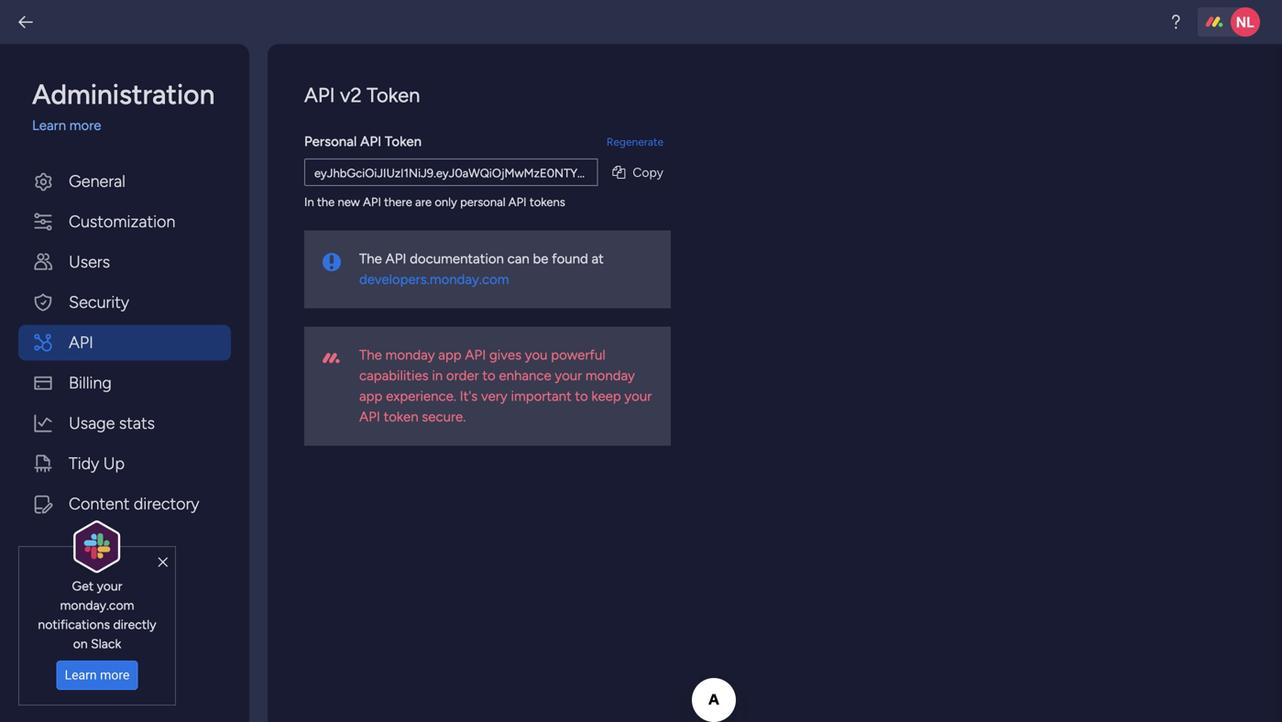 Task type: vqa. For each thing, say whether or not it's contained in the screenshot.
middle OPTION
no



Task type: locate. For each thing, give the bounding box(es) containing it.
your inside get your monday.com notifications directly on slack
[[97, 578, 122, 594]]

at
[[592, 251, 604, 267]]

2 vertical spatial your
[[97, 578, 122, 594]]

1 horizontal spatial monday
[[586, 368, 635, 384]]

api inside the api documentation can be found at developers.monday.com
[[386, 251, 407, 267]]

2 the from the top
[[359, 347, 382, 363]]

token up there
[[385, 133, 422, 150]]

api up order
[[465, 347, 486, 363]]

directly
[[113, 617, 156, 632]]

app
[[438, 347, 462, 363], [359, 388, 383, 405]]

1 vertical spatial app
[[359, 388, 383, 405]]

experience.
[[386, 388, 456, 405]]

customization button
[[18, 204, 231, 240]]

0 vertical spatial learn
[[32, 117, 66, 134]]

1 horizontal spatial app
[[438, 347, 462, 363]]

api up the 'developers.monday.com' link
[[386, 251, 407, 267]]

new
[[338, 195, 360, 209]]

your right the keep
[[625, 388, 652, 405]]

0 vertical spatial more
[[69, 117, 101, 134]]

gives
[[489, 347, 522, 363]]

customization
[[69, 212, 175, 231]]

your up monday.com
[[97, 578, 122, 594]]

powerful
[[551, 347, 606, 363]]

usage stats
[[69, 413, 155, 433]]

directory
[[134, 494, 199, 514]]

0 vertical spatial the
[[359, 251, 382, 267]]

more down 'administration'
[[69, 117, 101, 134]]

api left v2
[[304, 83, 335, 107]]

learn down 'administration'
[[32, 117, 66, 134]]

files o image
[[613, 166, 626, 179]]

0 vertical spatial monday
[[386, 347, 435, 363]]

monday up capabilities
[[386, 347, 435, 363]]

the for the api documentation can be found at developers.monday.com
[[359, 251, 382, 267]]

monday
[[386, 347, 435, 363], [586, 368, 635, 384]]

your down powerful
[[555, 368, 582, 384]]

token right v2
[[367, 83, 420, 107]]

monday up the keep
[[586, 368, 635, 384]]

learn more link
[[32, 116, 231, 136]]

monday.com
[[60, 598, 134, 613]]

it's
[[460, 388, 478, 405]]

usage
[[69, 413, 115, 433]]

0 vertical spatial token
[[367, 83, 420, 107]]

api left token
[[359, 409, 380, 425]]

billing
[[69, 373, 112, 393]]

api up billing
[[69, 333, 93, 352]]

the inside the monday app api gives you powerful capabilities in order to enhance your monday app experience. it's very important to keep your api token secure.
[[359, 347, 382, 363]]

to left the keep
[[575, 388, 588, 405]]

your
[[555, 368, 582, 384], [625, 388, 652, 405], [97, 578, 122, 594]]

app up in
[[438, 347, 462, 363]]

learn down on
[[65, 668, 97, 683]]

v2
[[340, 83, 362, 107]]

1 vertical spatial token
[[385, 133, 422, 150]]

content directory
[[69, 494, 199, 514]]

1 vertical spatial the
[[359, 347, 382, 363]]

api v2 token
[[304, 83, 420, 107]]

learn more button
[[56, 661, 138, 690]]

found
[[552, 251, 588, 267]]

1 the from the top
[[359, 251, 382, 267]]

the right dapulse info image
[[359, 251, 382, 267]]

1 vertical spatial to
[[575, 388, 588, 405]]

on
[[73, 636, 88, 652]]

very
[[481, 388, 508, 405]]

1 vertical spatial your
[[625, 388, 652, 405]]

only
[[435, 195, 457, 209]]

the up capabilities
[[359, 347, 382, 363]]

api right 'personal'
[[360, 133, 382, 150]]

to up very
[[483, 368, 496, 384]]

api
[[304, 83, 335, 107], [360, 133, 382, 150], [363, 195, 381, 209], [509, 195, 527, 209], [386, 251, 407, 267], [69, 333, 93, 352], [465, 347, 486, 363], [359, 409, 380, 425]]

1 horizontal spatial your
[[555, 368, 582, 384]]

notifications
[[38, 617, 110, 632]]

copy button
[[605, 158, 671, 187]]

the
[[359, 251, 382, 267], [359, 347, 382, 363]]

more down slack
[[100, 668, 130, 683]]

0 horizontal spatial to
[[483, 368, 496, 384]]

to
[[483, 368, 496, 384], [575, 388, 588, 405]]

1 vertical spatial learn
[[65, 668, 97, 683]]

learn
[[32, 117, 66, 134], [65, 668, 97, 683]]

stats
[[119, 413, 155, 433]]

security button
[[18, 285, 231, 320]]

more
[[69, 117, 101, 134], [100, 668, 130, 683]]

1 vertical spatial monday
[[586, 368, 635, 384]]

usage stats button
[[18, 406, 231, 441]]

the inside the api documentation can be found at developers.monday.com
[[359, 251, 382, 267]]

token
[[367, 83, 420, 107], [385, 133, 422, 150]]

developers.monday.com link
[[359, 271, 509, 288]]

app down capabilities
[[359, 388, 383, 405]]

0 horizontal spatial your
[[97, 578, 122, 594]]

1 vertical spatial more
[[100, 668, 130, 683]]

dapulse info image
[[323, 249, 341, 276]]



Task type: describe. For each thing, give the bounding box(es) containing it.
administration
[[32, 78, 215, 111]]

can
[[507, 251, 530, 267]]

token for personal api token
[[385, 133, 422, 150]]

tokens
[[530, 195, 565, 209]]

in the new api there are only personal api tokens
[[304, 195, 565, 209]]

users button
[[18, 244, 231, 280]]

billing button
[[18, 365, 231, 401]]

api right 'new' at the left top of page
[[363, 195, 381, 209]]

get your monday.com notifications directly on slack
[[38, 578, 156, 652]]

learn inside button
[[65, 668, 97, 683]]

learn more
[[65, 668, 130, 683]]

back to workspace image
[[17, 13, 35, 31]]

token
[[384, 409, 419, 425]]

0 vertical spatial your
[[555, 368, 582, 384]]

the for the monday app api gives you powerful capabilities in order to enhance your monday app experience. it's very important to keep your api token secure.
[[359, 347, 382, 363]]

1 horizontal spatial to
[[575, 388, 588, 405]]

regenerate
[[607, 135, 664, 149]]

learn inside administration learn more
[[32, 117, 66, 134]]

documentation
[[410, 251, 504, 267]]

secure.
[[422, 409, 466, 425]]

administration learn more
[[32, 78, 215, 134]]

slack
[[91, 636, 121, 652]]

api left tokens
[[509, 195, 527, 209]]

personal
[[304, 133, 357, 150]]

the
[[317, 195, 335, 209]]

2 horizontal spatial your
[[625, 388, 652, 405]]

copy
[[633, 165, 664, 180]]

api button
[[18, 325, 231, 361]]

help image
[[1167, 13, 1185, 31]]

content directory button
[[18, 486, 231, 522]]

0 horizontal spatial app
[[359, 388, 383, 405]]

tidy up button
[[18, 446, 231, 482]]

keep
[[592, 388, 621, 405]]

up
[[103, 454, 125, 473]]

be
[[533, 251, 549, 267]]

developers.monday.com
[[359, 271, 509, 288]]

in
[[432, 368, 443, 384]]

general
[[69, 171, 126, 191]]

the monday app api gives you powerful capabilities in order to enhance your monday app experience. it's very important to keep your api token secure.
[[359, 347, 652, 425]]

content
[[69, 494, 130, 514]]

more inside administration learn more
[[69, 117, 101, 134]]

security
[[69, 292, 129, 312]]

get
[[72, 578, 94, 594]]

the api documentation can be found at developers.monday.com
[[359, 251, 604, 288]]

0 horizontal spatial monday
[[386, 347, 435, 363]]

capabilities
[[359, 368, 429, 384]]

eyjhbgcioijiuzi1nij9.eyj0awqiojmwmze0ntywnswiywfpijoxmswidwlkijo1mjixntg0ocwiawfkijoimjaymy0xmi0xnvqxnzo0ndozmy41otbaiiwicgvyijoibwu6d3jpdguilcjhy
[[314, 166, 1282, 181]]

general button
[[18, 164, 231, 199]]

dapulse x slim image
[[158, 554, 168, 571]]

are
[[415, 195, 432, 209]]

you
[[525, 347, 548, 363]]

tidy
[[69, 454, 99, 473]]

tidy up
[[69, 454, 125, 473]]

order
[[446, 368, 479, 384]]

enhance
[[499, 368, 552, 384]]

personal
[[460, 195, 506, 209]]

noah lott image
[[1231, 7, 1260, 37]]

token for api v2 token
[[367, 83, 420, 107]]

0 vertical spatial to
[[483, 368, 496, 384]]

personal api token
[[304, 133, 422, 150]]

0 vertical spatial app
[[438, 347, 462, 363]]

in
[[304, 195, 314, 209]]

monday icon image
[[323, 345, 340, 373]]

there
[[384, 195, 412, 209]]

regenerate button
[[599, 127, 671, 157]]

api inside button
[[69, 333, 93, 352]]

important
[[511, 388, 572, 405]]

users
[[69, 252, 110, 272]]

more inside button
[[100, 668, 130, 683]]



